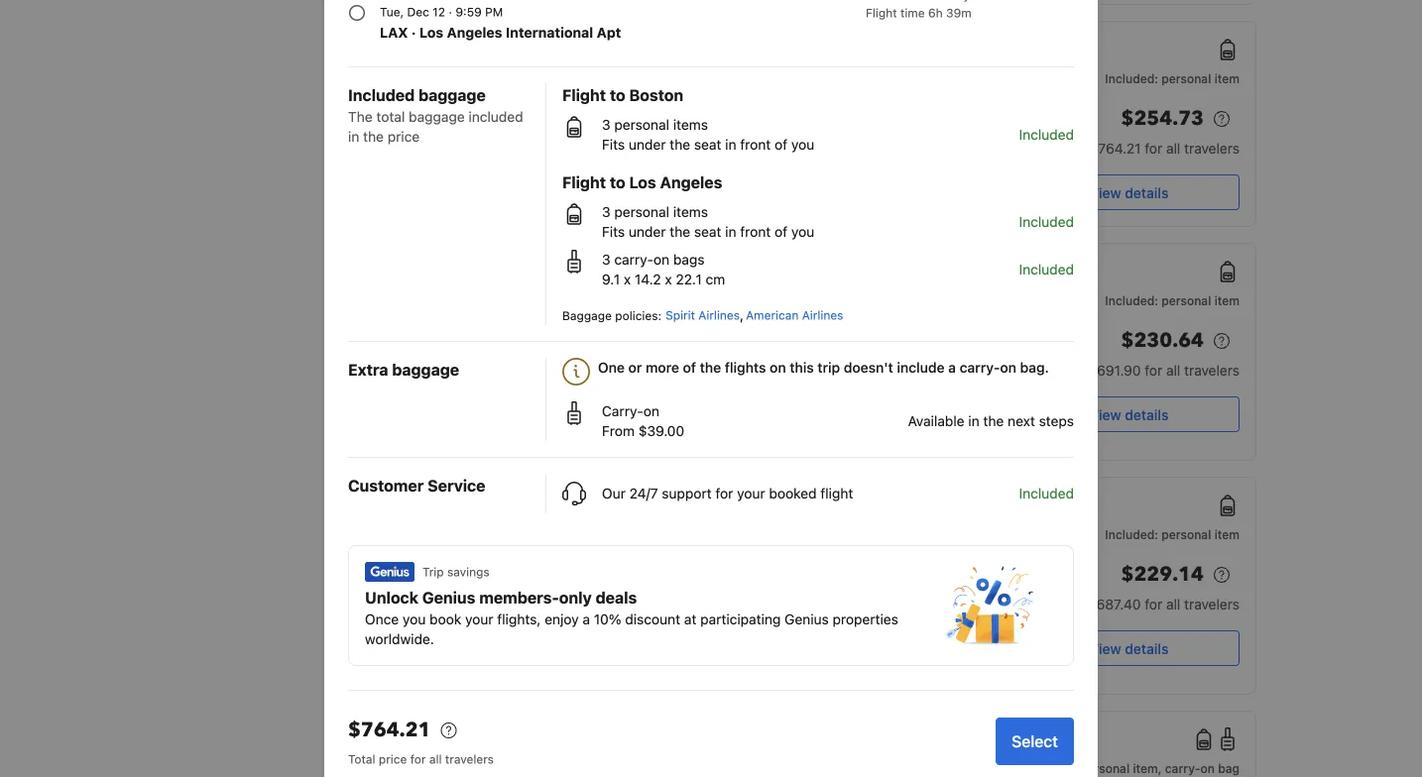 Task type: locate. For each thing, give the bounding box(es) containing it.
on left the bag
[[1200, 762, 1215, 775]]

flight
[[866, 6, 897, 20], [562, 86, 606, 105], [562, 173, 606, 192]]

bos . dec 12
[[913, 59, 986, 77]]

dec right include
[[948, 376, 970, 390]]

0 vertical spatial items
[[673, 117, 708, 133]]

0 vertical spatial 6h
[[928, 6, 943, 20]]

0 vertical spatial angeles
[[447, 24, 502, 41]]

$687.40 for all travelers
[[1088, 596, 1240, 613]]

included: up '$230.64' region at the right of the page
[[1105, 294, 1158, 307]]

spirit down "international"
[[563, 96, 593, 110]]

· left 9:59
[[449, 5, 452, 19]]

2 vertical spatial 3
[[602, 251, 610, 268]]

bags
[[673, 251, 705, 268]]

baggage for extra
[[392, 360, 459, 379]]

2:25 for 2:25 pm
[[922, 587, 957, 605]]

airlines up the or
[[619, 318, 661, 332]]

a
[[948, 359, 956, 376], [583, 611, 590, 628]]

all
[[1166, 140, 1180, 157], [1166, 362, 1180, 379], [1166, 596, 1180, 613], [429, 753, 442, 767]]

0 vertical spatial $764.21
[[1090, 140, 1141, 157]]

0 vertical spatial 2:25
[[922, 353, 957, 371]]

doesn't
[[844, 359, 893, 376]]

3 view details from the top
[[1089, 641, 1169, 657]]

lax
[[380, 24, 408, 41], [627, 63, 649, 77]]

8:23 am
[[627, 496, 692, 515]]

0 vertical spatial view
[[1089, 184, 1121, 201]]

7:55 for $229.14
[[627, 587, 662, 605]]

1 7:55 from the top
[[627, 353, 662, 371]]

2 items from the top
[[673, 204, 708, 220]]

2 vertical spatial view
[[1089, 641, 1121, 657]]

3 for boston
[[602, 117, 610, 133]]

los down the 6:20 pm bos . dec 12
[[629, 173, 656, 192]]

2 vertical spatial baggage
[[392, 360, 459, 379]]

0 vertical spatial 7:55
[[627, 353, 662, 371]]

0 vertical spatial front
[[740, 136, 771, 153]]

included
[[348, 86, 415, 105], [1019, 126, 1074, 143], [1019, 214, 1074, 230], [1019, 261, 1074, 278], [1019, 485, 1074, 502]]

included: up $254.73 region
[[1105, 71, 1158, 85]]

details for $230.64
[[1125, 407, 1169, 423]]

baggage for included
[[419, 86, 486, 105]]

0 vertical spatial lax
[[380, 24, 408, 41]]

lax inside lax . dec 11
[[627, 63, 649, 77]]

2:25
[[922, 353, 957, 371], [922, 587, 957, 605]]

flight time 6h 39m
[[866, 6, 971, 20]]

price inside included baggage the total baggage included in the price
[[388, 128, 420, 145]]

in right the 6:20 pm bos . dec 12
[[725, 136, 736, 153]]

1 vertical spatial your
[[465, 611, 493, 628]]

2 spirit airlines from the top
[[563, 428, 638, 442]]

item up $764.21 for all travelers at top
[[1214, 71, 1240, 85]]

. up the "available"
[[941, 372, 944, 386]]

0 vertical spatial included: personal item
[[1105, 71, 1240, 85]]

all for $254.73
[[1166, 140, 1180, 157]]

lax inside tue, dec 12 · 9:59 pm lax · los angeles international apt
[[380, 24, 408, 41]]

1 vertical spatial 3
[[602, 204, 610, 220]]

1 details from the top
[[1125, 184, 1169, 201]]

1 fits from the top
[[602, 136, 625, 153]]

7h 33m
[[784, 496, 826, 510]]

1 vertical spatial 7:55 am bos . dec 12
[[627, 587, 700, 624]]

1 view details button from the top
[[1018, 175, 1240, 210]]

1 vertical spatial 2:25
[[922, 587, 957, 605]]

$764.21 for $764.21
[[348, 717, 431, 744]]

1 horizontal spatial x
[[665, 271, 672, 288]]

view details button down $764.21 for all travelers at top
[[1018, 175, 1240, 210]]

view details down $687.40 at the bottom of page
[[1089, 641, 1169, 657]]

1 horizontal spatial ·
[[449, 5, 452, 19]]

for down $254.73
[[1145, 140, 1162, 157]]

3 for los
[[602, 204, 610, 220]]

7:55 am bos . dec 12
[[627, 353, 700, 390], [627, 587, 700, 624]]

view for $229.14
[[1089, 641, 1121, 657]]

0 horizontal spatial los
[[419, 24, 443, 41]]

of for flight to boston
[[775, 136, 787, 153]]

view details button down $687.40 at the bottom of page
[[1018, 631, 1240, 666]]

dec left 11
[[660, 63, 682, 77]]

0 vertical spatial 3
[[602, 117, 610, 133]]

dec down the flight time 6h 39m on the top right
[[948, 63, 970, 77]]

carry-
[[614, 251, 654, 268], [960, 359, 1000, 376], [1165, 762, 1200, 775]]

·
[[449, 5, 452, 19], [411, 24, 416, 41]]

1 vertical spatial angeles
[[660, 173, 722, 192]]

0 vertical spatial price
[[388, 128, 420, 145]]

12 inside tue, dec 12 · 9:59 pm lax · los angeles international apt
[[433, 5, 445, 19]]

angeles inside tue, dec 12 · 9:59 pm lax · los angeles international apt
[[447, 24, 502, 41]]

customer
[[348, 476, 424, 495]]

$691.90
[[1088, 362, 1141, 379]]

1 vertical spatial fits
[[602, 224, 625, 240]]

1 horizontal spatial genius
[[784, 611, 829, 628]]

bos inside bos . dec 12
[[913, 63, 937, 77]]

3 inside the 3 carry-on bags 9.1 x 14.2 x 22.1 cm
[[602, 251, 610, 268]]

1 2:25 from the top
[[922, 353, 957, 371]]

0 horizontal spatial a
[[583, 611, 590, 628]]

1 vertical spatial 3 personal items fits under the seat in front of you
[[602, 204, 814, 240]]

0 horizontal spatial x
[[624, 271, 631, 288]]

2 vertical spatial details
[[1125, 641, 1169, 657]]

2 fits from the top
[[602, 224, 625, 240]]

spirit airlines down 10% at bottom left
[[563, 662, 638, 676]]

1 vertical spatial american airlines
[[563, 318, 661, 332]]

stop up 6h 39m on the right of page
[[797, 66, 821, 80]]

from
[[602, 423, 635, 439]]

0 vertical spatial spirit airlines
[[563, 96, 638, 110]]

unlock genius members-only deals once you book your flights, enjoy a 10% discount at participating genius properties worldwide.
[[365, 589, 898, 648]]

flight down flight to boston
[[562, 173, 606, 192]]

front for flight to boston
[[740, 136, 771, 153]]

. down the 7:40 pm
[[649, 282, 660, 296]]

1 vertical spatial 7:55
[[627, 587, 662, 605]]

0 vertical spatial seat
[[694, 136, 721, 153]]

0 vertical spatial view details button
[[1018, 175, 1240, 210]]

in down the
[[348, 128, 359, 145]]

1 vertical spatial genius
[[784, 611, 829, 628]]

dec inside the 2:25 pm . dec 12
[[948, 376, 970, 390]]

seat up bags
[[694, 224, 721, 240]]

0 horizontal spatial your
[[465, 611, 493, 628]]

0 vertical spatial item
[[1214, 71, 1240, 85]]

0 vertical spatial 7:55 am bos . dec 12
[[627, 353, 700, 390]]

. down 6:20
[[655, 150, 658, 164]]

included inside included baggage the total baggage included in the price
[[348, 86, 415, 105]]

2 7:55 am bos . dec 12 from the top
[[627, 587, 700, 624]]

book
[[429, 611, 461, 628]]

1
[[788, 66, 793, 80], [790, 613, 796, 627]]

stop left the properties
[[799, 613, 824, 627]]

in
[[348, 128, 359, 145], [725, 136, 736, 153], [725, 224, 736, 240], [968, 413, 979, 429]]

0 vertical spatial under
[[629, 136, 666, 153]]

1 horizontal spatial a
[[948, 359, 956, 376]]

1 horizontal spatial 6h
[[928, 6, 943, 20]]

price down total
[[388, 128, 420, 145]]

1 vertical spatial 1
[[790, 613, 796, 627]]

1 front from the top
[[740, 136, 771, 153]]

the
[[363, 128, 384, 145], [670, 136, 690, 153], [670, 224, 690, 240], [700, 359, 721, 376], [983, 413, 1004, 429]]

on up 14.2
[[654, 251, 670, 268]]

2 included: personal item from the top
[[1105, 294, 1240, 307]]

1 view details from the top
[[1089, 184, 1169, 201]]

0 horizontal spatial ·
[[411, 24, 416, 41]]

am for $229.14
[[665, 587, 691, 605]]

apt
[[597, 24, 621, 41]]

your
[[737, 485, 765, 502], [465, 611, 493, 628]]

1 view from the top
[[1089, 184, 1121, 201]]

1 item from the top
[[1214, 71, 1240, 85]]

1 vertical spatial view details
[[1089, 407, 1169, 423]]

view for $254.73
[[1089, 184, 1121, 201]]

included: up $229.14 region
[[1105, 528, 1158, 541]]

stop
[[797, 66, 821, 80], [799, 613, 824, 627]]

details down $764.21 for all travelers at top
[[1125, 184, 1169, 201]]

included: personal item for $229.14
[[1105, 528, 1240, 541]]

bos down deals
[[627, 610, 651, 624]]

1 horizontal spatial $764.21
[[1090, 140, 1141, 157]]

dec right tue,
[[407, 5, 429, 19]]

airlines
[[596, 96, 638, 110], [619, 186, 661, 200], [698, 308, 740, 322], [802, 308, 843, 322], [619, 318, 661, 332], [596, 428, 638, 442], [596, 662, 638, 676]]

1 vertical spatial 39m
[[803, 130, 829, 144]]

front up ,
[[740, 224, 771, 240]]

0 vertical spatial fits
[[602, 136, 625, 153]]

angeles down the 6:20 pm bos . dec 12
[[660, 173, 722, 192]]

. right the or
[[655, 372, 658, 386]]

carry- up 14.2
[[614, 251, 654, 268]]

. up the boston
[[653, 59, 656, 73]]

2 view details button from the top
[[1018, 397, 1240, 432]]

0 horizontal spatial carry-
[[614, 251, 654, 268]]

flight left time
[[866, 6, 897, 20]]

dec inside lax . dec 11
[[660, 63, 682, 77]]

7:55 for $230.64
[[627, 353, 662, 371]]

1 vertical spatial to
[[610, 173, 625, 192]]

total
[[348, 753, 375, 767]]

view down $764.21 for all travelers at top
[[1089, 184, 1121, 201]]

3 up "9.1"
[[602, 251, 610, 268]]

1 x from the left
[[624, 271, 631, 288]]

12
[[433, 5, 445, 19], [973, 63, 986, 77], [687, 154, 700, 168], [687, 376, 700, 390], [973, 376, 986, 390], [687, 610, 700, 624], [973, 610, 986, 624]]

3 item from the top
[[1214, 528, 1240, 541]]

1 vertical spatial ·
[[411, 24, 416, 41]]

0 vertical spatial american airlines
[[563, 186, 661, 200]]

1 vertical spatial you
[[791, 224, 814, 240]]

tue, dec 12 · 9:59 pm lax · los angeles international apt
[[380, 5, 621, 41]]

a inside unlock genius members-only deals once you book your flights, enjoy a 10% discount at participating genius properties worldwide.
[[583, 611, 590, 628]]

included: for $229.14
[[1105, 528, 1158, 541]]

0 vertical spatial ·
[[449, 5, 452, 19]]

spirit airlines for $230.64
[[563, 428, 638, 442]]

included baggage the total baggage included in the price
[[348, 86, 523, 145]]

2 american airlines from the top
[[563, 318, 661, 332]]

.
[[653, 59, 656, 73], [941, 59, 944, 73], [655, 150, 658, 164], [649, 282, 660, 296], [655, 372, 658, 386], [941, 372, 944, 386], [655, 606, 658, 620]]

1 included: personal item from the top
[[1105, 71, 1240, 85]]

1 vertical spatial seat
[[694, 224, 721, 240]]

1 vertical spatial items
[[673, 204, 708, 220]]

1 stop left the properties
[[790, 613, 824, 627]]

am up at
[[665, 587, 691, 605]]

2 2:25 from the top
[[922, 587, 957, 605]]

baggage
[[419, 86, 486, 105], [409, 109, 465, 125], [392, 360, 459, 379]]

items
[[673, 117, 708, 133], [673, 204, 708, 220]]

7:40
[[627, 262, 662, 281]]

3 view details button from the top
[[1018, 631, 1240, 666]]

pm inside tue, dec 12 · 9:59 pm lax · los angeles international apt
[[485, 5, 503, 19]]

2 horizontal spatial carry-
[[1165, 762, 1200, 775]]

under up 7:40
[[629, 224, 666, 240]]

view details for $229.14
[[1089, 641, 1169, 657]]

2 vertical spatial included: personal item
[[1105, 528, 1240, 541]]

all for $230.64
[[1166, 362, 1180, 379]]

view down $687.40 at the bottom of page
[[1089, 641, 1121, 657]]

view
[[1089, 184, 1121, 201], [1089, 407, 1121, 423], [1089, 641, 1121, 657]]

3 details from the top
[[1125, 641, 1169, 657]]

3 personal items fits under the seat in front of you down the boston
[[602, 117, 814, 153]]

included for flight to los angeles
[[1019, 214, 1074, 230]]

all right total
[[429, 753, 442, 767]]

0 vertical spatial flight
[[866, 6, 897, 20]]

1 vertical spatial view
[[1089, 407, 1121, 423]]

1 horizontal spatial los
[[629, 173, 656, 192]]

2 view from the top
[[1089, 407, 1121, 423]]

1 to from the top
[[610, 86, 625, 105]]

0 vertical spatial 39m
[[946, 6, 971, 20]]

item up '$687.40 for all travelers'
[[1214, 528, 1240, 541]]

0 vertical spatial 1 stop
[[788, 66, 821, 80]]

1 vertical spatial $764.21
[[348, 717, 431, 744]]

0 horizontal spatial $764.21
[[348, 717, 431, 744]]

included: personal item up $230.64
[[1105, 294, 1240, 307]]

the
[[348, 109, 373, 125]]

2 view details from the top
[[1089, 407, 1169, 423]]

once
[[365, 611, 399, 628]]

under for los
[[629, 224, 666, 240]]

1 vertical spatial lax
[[627, 63, 649, 77]]

airlines up 6:20
[[596, 96, 638, 110]]

front
[[740, 136, 771, 153], [740, 224, 771, 240]]

3 included: personal item from the top
[[1105, 528, 1240, 541]]

· up included baggage the total baggage included in the price
[[411, 24, 416, 41]]

american right ,
[[746, 308, 799, 322]]

pm right 6:20
[[667, 130, 691, 149]]

2 vertical spatial you
[[403, 611, 426, 628]]

1 up 6h 39m on the right of page
[[788, 66, 793, 80]]

0 vertical spatial you
[[791, 136, 814, 153]]

pm right 9:59
[[485, 5, 503, 19]]

seat right 6:20
[[694, 136, 721, 153]]

2 vertical spatial view details button
[[1018, 631, 1240, 666]]

3 view from the top
[[1089, 641, 1121, 657]]

items up bags
[[673, 204, 708, 220]]

for down $229.14
[[1145, 596, 1162, 613]]

stop for bos
[[797, 66, 821, 80]]

1 7:55 am bos . dec 12 from the top
[[627, 353, 700, 390]]

dec inside tue, dec 12 · 9:59 pm lax · los angeles international apt
[[407, 5, 429, 19]]

american airlines up the one
[[563, 318, 661, 332]]

view down $691.90
[[1089, 407, 1121, 423]]

$764.21 inside region
[[348, 717, 431, 744]]

items for flight to boston
[[673, 117, 708, 133]]

baggage right total
[[409, 109, 465, 125]]

personal
[[1162, 71, 1211, 85], [614, 117, 669, 133], [614, 204, 669, 220], [1162, 294, 1211, 307], [1162, 528, 1211, 541], [1080, 762, 1130, 775]]

0 vertical spatial of
[[775, 136, 787, 153]]

1 horizontal spatial lax
[[627, 63, 649, 77]]

2 under from the top
[[629, 224, 666, 240]]

am right the 8:23
[[667, 496, 692, 515]]

3 personal items fits under the seat in front of you for flight to boston
[[602, 117, 814, 153]]

0 horizontal spatial 6h
[[785, 130, 800, 144]]

details down '$687.40 for all travelers'
[[1125, 641, 1169, 657]]

33m
[[801, 496, 826, 510]]

$764.21 total price for all travelers element
[[348, 751, 980, 769]]

items down the boston
[[673, 117, 708, 133]]

bos for $230.64
[[627, 376, 651, 390]]

3
[[602, 117, 610, 133], [602, 204, 610, 220], [602, 251, 610, 268]]

0 vertical spatial view details
[[1089, 184, 1169, 201]]

price right total
[[379, 753, 407, 767]]

your left 7h
[[737, 485, 765, 502]]

0 vertical spatial am
[[665, 353, 691, 371]]

0 vertical spatial 1
[[788, 66, 793, 80]]

spirit airlines up 6:20
[[563, 96, 638, 110]]

pm inside the 2:25 pm . dec 12
[[961, 353, 986, 371]]

for right total
[[410, 753, 426, 767]]

details for $254.73
[[1125, 184, 1169, 201]]

7:55 right the one
[[627, 353, 662, 371]]

bag
[[1218, 762, 1240, 775]]

included for flight to boston
[[1019, 126, 1074, 143]]

under
[[629, 136, 666, 153], [629, 224, 666, 240]]

39m
[[946, 6, 971, 20], [803, 130, 829, 144]]

0 vertical spatial a
[[948, 359, 956, 376]]

travelers
[[1184, 140, 1240, 157], [1184, 362, 1240, 379], [1184, 596, 1240, 613], [445, 753, 494, 767]]

american up the one
[[563, 318, 616, 332]]

fits
[[602, 136, 625, 153], [602, 224, 625, 240]]

item
[[1214, 71, 1240, 85], [1214, 294, 1240, 307], [1214, 528, 1240, 541]]

bos down the flight time 6h 39m on the top right
[[913, 63, 937, 77]]

$764.21 down $254.73 region
[[1090, 140, 1141, 157]]

under for boston
[[629, 136, 666, 153]]

bos right the one
[[627, 376, 651, 390]]

pm right include
[[961, 353, 986, 371]]

1 american airlines from the top
[[563, 186, 661, 200]]

lax up flight to boston
[[627, 63, 649, 77]]

pm right 14.2
[[666, 262, 690, 281]]

pm for 2:25 pm . dec 12
[[961, 353, 986, 371]]

details for $229.14
[[1125, 641, 1169, 657]]

1 under from the top
[[629, 136, 666, 153]]

item for $229.14
[[1214, 528, 1240, 541]]

1 vertical spatial a
[[583, 611, 590, 628]]

2 to from the top
[[610, 173, 625, 192]]

9.1
[[602, 271, 620, 288]]

on
[[654, 251, 670, 268], [770, 359, 786, 376], [1000, 359, 1016, 376], [643, 403, 659, 419], [1200, 762, 1215, 775]]

0 vertical spatial carry-
[[614, 251, 654, 268]]

a right include
[[948, 359, 956, 376]]

2 details from the top
[[1125, 407, 1169, 423]]

10%
[[594, 611, 621, 628]]

more
[[646, 359, 679, 376]]

9h 30m
[[785, 352, 829, 366]]

7:55
[[627, 353, 662, 371], [627, 587, 662, 605]]

1 vertical spatial stop
[[799, 613, 824, 627]]

3 carry-on bags 9.1 x 14.2 x 22.1 cm
[[602, 251, 725, 288]]

. inside the 6:20 pm bos . dec 12
[[655, 150, 658, 164]]

spirit inside baggage policies: spirit airlines , american airlines
[[665, 308, 695, 322]]

genius
[[422, 589, 475, 607], [784, 611, 829, 628]]

2 3 from the top
[[602, 204, 610, 220]]

view details button
[[1018, 175, 1240, 210], [1018, 397, 1240, 432], [1018, 631, 1240, 666]]

lax down tue,
[[380, 24, 408, 41]]

1 horizontal spatial angeles
[[660, 173, 722, 192]]

2 7:55 from the top
[[627, 587, 662, 605]]

. inside lax . dec 11
[[653, 59, 656, 73]]

3 3 from the top
[[602, 251, 610, 268]]

included: personal item
[[1105, 71, 1240, 85], [1105, 294, 1240, 307], [1105, 528, 1240, 541]]

genius image
[[365, 562, 415, 582], [365, 562, 415, 582], [946, 566, 1033, 646]]

2 vertical spatial am
[[665, 587, 691, 605]]

dec
[[407, 5, 429, 19], [660, 63, 682, 77], [948, 63, 970, 77], [661, 154, 684, 168], [661, 376, 684, 390], [948, 376, 970, 390], [661, 610, 684, 624], [948, 610, 970, 624]]

angeles down 9:59
[[447, 24, 502, 41]]

pm inside the 6:20 pm bos . dec 12
[[667, 130, 691, 149]]

your inside unlock genius members-only deals once you book your flights, enjoy a 10% discount at participating genius properties worldwide.
[[465, 611, 493, 628]]

3 spirit airlines from the top
[[563, 662, 638, 676]]

american airlines down 6:20
[[563, 186, 661, 200]]

pm for 7:40 pm
[[666, 262, 690, 281]]

to left the boston
[[610, 86, 625, 105]]

discount
[[625, 611, 680, 628]]

front left 6h 39m on the right of page
[[740, 136, 771, 153]]

1 seat from the top
[[694, 136, 721, 153]]

2 vertical spatial flight
[[562, 173, 606, 192]]

pm
[[485, 5, 503, 19], [667, 130, 691, 149], [666, 262, 690, 281], [961, 353, 986, 371], [961, 587, 986, 605]]

1 3 from the top
[[602, 117, 610, 133]]

included: personal item for $230.64
[[1105, 294, 1240, 307]]

genius left the properties
[[784, 611, 829, 628]]

1 vertical spatial details
[[1125, 407, 1169, 423]]

7:55 am bos . dec 12 right the one
[[627, 353, 700, 390]]

trip
[[422, 565, 444, 579]]

1 vertical spatial under
[[629, 224, 666, 240]]

1 vertical spatial front
[[740, 224, 771, 240]]

2:25 pm . dec 12
[[922, 353, 986, 390]]

only
[[559, 589, 592, 607]]

in right the "available"
[[968, 413, 979, 429]]

0 vertical spatial los
[[419, 24, 443, 41]]

item up $691.90 for all travelers at the right of the page
[[1214, 294, 1240, 307]]

1 vertical spatial included: personal item
[[1105, 294, 1240, 307]]

carry- inside the 3 carry-on bags 9.1 x 14.2 x 22.1 cm
[[614, 251, 654, 268]]

american
[[563, 186, 616, 200], [746, 308, 799, 322], [563, 318, 616, 332]]

american inside baggage policies: spirit airlines , american airlines
[[746, 308, 799, 322]]

view details for $230.64
[[1089, 407, 1169, 423]]

2 x from the left
[[665, 271, 672, 288]]

am right the or
[[665, 353, 691, 371]]

on left bag.
[[1000, 359, 1016, 376]]

7:55 am bos . dec 12 right 10% at bottom left
[[627, 587, 700, 624]]

2 seat from the top
[[694, 224, 721, 240]]

0 vertical spatial baggage
[[419, 86, 486, 105]]

$229.14
[[1121, 561, 1204, 589]]

spirit airlines for $229.14
[[563, 662, 638, 676]]

for
[[1145, 140, 1162, 157], [1145, 362, 1162, 379], [715, 485, 733, 502], [1145, 596, 1162, 613], [410, 753, 426, 767]]

service
[[428, 476, 485, 495]]

1 3 personal items fits under the seat in front of you from the top
[[602, 117, 814, 153]]

2 item from the top
[[1214, 294, 1240, 307]]

1 vertical spatial 1 stop
[[790, 613, 824, 627]]

bos inside the 6:20 pm bos . dec 12
[[627, 154, 651, 168]]

included: personal item for $254.73
[[1105, 71, 1240, 85]]

cm
[[706, 271, 725, 288]]

0 horizontal spatial genius
[[422, 589, 475, 607]]

1 vertical spatial carry-
[[960, 359, 1000, 376]]

view details button for $254.73
[[1018, 175, 1240, 210]]

1 items from the top
[[673, 117, 708, 133]]

total price for all travelers
[[348, 753, 494, 767]]

2:25 inside the 2:25 pm . dec 12
[[922, 353, 957, 371]]

0 vertical spatial your
[[737, 485, 765, 502]]

2 front from the top
[[740, 224, 771, 240]]

2 3 personal items fits under the seat in front of you from the top
[[602, 204, 814, 240]]



Task type: describe. For each thing, give the bounding box(es) containing it.
american up "9.1"
[[563, 186, 616, 200]]

policies:
[[615, 309, 662, 323]]

view details button for $230.64
[[1018, 397, 1240, 432]]

the left flights
[[700, 359, 721, 376]]

for for $229.14
[[1145, 596, 1162, 613]]

. left at
[[655, 606, 658, 620]]

item for $254.73
[[1214, 71, 1240, 85]]

to for boston
[[610, 86, 625, 105]]

flight
[[820, 485, 853, 502]]

12 inside the 6:20 pm bos . dec 12
[[687, 154, 700, 168]]

dec left at
[[661, 610, 684, 624]]

fits for boston
[[602, 136, 625, 153]]

the right 6:20
[[670, 136, 690, 153]]

fits for los
[[602, 224, 625, 240]]

flight to boston
[[562, 86, 683, 105]]

unlock
[[365, 589, 418, 607]]

$691.90 for all travelers
[[1088, 362, 1240, 379]]

pm for 2:25 pm
[[961, 587, 986, 605]]

the left next
[[983, 413, 1004, 429]]

dec inside the 6:20 pm bos . dec 12
[[661, 154, 684, 168]]

6:20 pm bos . dec 12
[[627, 130, 700, 168]]

1 vertical spatial baggage
[[409, 109, 465, 125]]

9h
[[785, 352, 800, 366]]

travelers for $229.14
[[1184, 596, 1240, 613]]

dec right the or
[[661, 376, 684, 390]]

airlines up 30m
[[802, 308, 843, 322]]

select
[[1012, 732, 1058, 751]]

included: personal item, carry-on bag
[[1023, 762, 1240, 775]]

spirit left from
[[563, 428, 593, 442]]

2:25 for 2:25 pm . dec 12
[[922, 353, 957, 371]]

los inside tue, dec 12 · 9:59 pm lax · los angeles international apt
[[419, 24, 443, 41]]

you for flight to los angeles
[[791, 224, 814, 240]]

$254.73
[[1121, 105, 1204, 132]]

view details for $254.73
[[1089, 184, 1169, 201]]

personal up $254.73
[[1162, 71, 1211, 85]]

12 inside the 2:25 pm . dec 12
[[973, 376, 986, 390]]

1 for 7:55 am
[[790, 613, 796, 627]]

$229.14 region
[[1018, 559, 1240, 595]]

one
[[598, 359, 625, 376]]

customer service
[[348, 476, 485, 495]]

personal left item,
[[1080, 762, 1130, 775]]

flight for flight to los angeles
[[562, 173, 606, 192]]

30m
[[803, 352, 829, 366]]

carry-on from $39.00
[[602, 403, 684, 439]]

seat for flight to boston
[[694, 136, 721, 153]]

personal down flight to los angeles
[[614, 204, 669, 220]]

airlines down cm
[[698, 308, 740, 322]]

this
[[790, 359, 814, 376]]

0 horizontal spatial 39m
[[803, 130, 829, 144]]

trip
[[817, 359, 840, 376]]

total
[[376, 109, 405, 125]]

view for $230.64
[[1089, 407, 1121, 423]]

tue,
[[380, 5, 404, 19]]

airlines down carry-
[[596, 428, 638, 442]]

spirit down enjoy
[[563, 662, 593, 676]]

7:55 am bos . dec 12 for $230.64
[[627, 353, 700, 390]]

to for los
[[610, 173, 625, 192]]

view details button for $229.14
[[1018, 631, 1240, 666]]

bag.
[[1020, 359, 1049, 376]]

dec 12
[[948, 610, 986, 624]]

$230.64
[[1121, 327, 1204, 355]]

7h
[[784, 496, 798, 510]]

item for $230.64
[[1214, 294, 1240, 307]]

all for $229.14
[[1166, 596, 1180, 613]]

bos for $229.14
[[627, 610, 651, 624]]

in up cm
[[725, 224, 736, 240]]

at
[[684, 611, 697, 628]]

flights,
[[497, 611, 541, 628]]

$254.73 region
[[1018, 103, 1240, 139]]

you for flight to boston
[[791, 136, 814, 153]]

front for flight to los angeles
[[740, 224, 771, 240]]

travelers for $254.73
[[1184, 140, 1240, 157]]

included
[[469, 109, 523, 125]]

properties
[[833, 611, 898, 628]]

. inside the 2:25 pm . dec 12
[[941, 372, 944, 386]]

a for the
[[948, 359, 956, 376]]

flights
[[725, 359, 766, 376]]

2 vertical spatial carry-
[[1165, 762, 1200, 775]]

1 horizontal spatial 39m
[[946, 6, 971, 20]]

the up bags
[[670, 224, 690, 240]]

savings
[[447, 565, 490, 579]]

select button
[[996, 718, 1074, 766]]

. inside bos . dec 12
[[941, 59, 944, 73]]

7:55 am bos . dec 12 for $229.14
[[627, 587, 700, 624]]

11
[[685, 63, 696, 77]]

$687.40
[[1088, 596, 1141, 613]]

on inside carry-on from $39.00
[[643, 403, 659, 419]]

for for $254.73
[[1145, 140, 1162, 157]]

our
[[602, 485, 626, 502]]

airlines down the 6:20 pm bos . dec 12
[[619, 186, 661, 200]]

flight for flight time 6h 39m
[[866, 6, 897, 20]]

time
[[900, 6, 925, 20]]

you inside unlock genius members-only deals once you book your flights, enjoy a 10% discount at participating genius properties worldwide.
[[403, 611, 426, 628]]

support
[[662, 485, 712, 502]]

seat for flight to los angeles
[[694, 224, 721, 240]]

2:25 pm
[[922, 587, 986, 605]]

9:59
[[455, 5, 482, 19]]

trip savings
[[422, 565, 490, 579]]

0 vertical spatial genius
[[422, 589, 475, 607]]

available
[[908, 413, 964, 429]]

2 vertical spatial of
[[683, 359, 696, 376]]

enjoy
[[545, 611, 579, 628]]

included: for $230.64
[[1105, 294, 1158, 307]]

on left this
[[770, 359, 786, 376]]

our 24/7 support for your booked flight
[[602, 485, 853, 502]]

members-
[[479, 589, 559, 607]]

bos for $254.73
[[627, 154, 651, 168]]

or
[[628, 359, 642, 376]]

steps
[[1039, 413, 1074, 429]]

for for $230.64
[[1145, 362, 1162, 379]]

of for flight to los angeles
[[775, 224, 787, 240]]

lax . dec 11
[[627, 59, 696, 77]]

$764.21 for all travelers
[[1090, 140, 1240, 157]]

next
[[1008, 413, 1035, 429]]

on inside the 3 carry-on bags 9.1 x 14.2 x 22.1 cm
[[654, 251, 670, 268]]

for right support at the bottom of page
[[715, 485, 733, 502]]

item,
[[1133, 762, 1162, 775]]

spirit airlines link
[[665, 308, 740, 322]]

1 vertical spatial 6h
[[785, 130, 800, 144]]

baggage
[[562, 309, 612, 323]]

stop for 2:25 pm
[[799, 613, 824, 627]]

extra baggage
[[348, 360, 459, 379]]

american airlines link
[[746, 308, 843, 322]]

6:20
[[627, 130, 663, 149]]

1 stop for bos
[[788, 66, 821, 80]]

personal up $229.14
[[1162, 528, 1211, 541]]

22.1
[[676, 271, 702, 288]]

1 horizontal spatial your
[[737, 485, 765, 502]]

dec inside bos . dec 12
[[948, 63, 970, 77]]

booked
[[769, 485, 817, 502]]

personal up $230.64
[[1162, 294, 1211, 307]]

included: down select
[[1023, 762, 1077, 775]]

include
[[897, 359, 945, 376]]

1 for lax
[[788, 66, 793, 80]]

flight to los angeles
[[562, 173, 722, 192]]

$764.21 for $764.21 for all travelers
[[1090, 140, 1141, 157]]

14.2
[[635, 271, 661, 288]]

1 spirit airlines from the top
[[563, 96, 638, 110]]

deals
[[596, 589, 637, 607]]

extra
[[348, 360, 388, 379]]

12 inside bos . dec 12
[[973, 63, 986, 77]]

pm for 6:20 pm bos . dec 12
[[667, 130, 691, 149]]

,
[[740, 307, 744, 323]]

1 vertical spatial am
[[667, 496, 692, 515]]

1 stop for 2:25 pm
[[790, 613, 824, 627]]

the inside included baggage the total baggage included in the price
[[363, 128, 384, 145]]

flight for flight to boston
[[562, 86, 606, 105]]

available in the next steps
[[908, 413, 1074, 429]]

participating
[[700, 611, 781, 628]]

1 horizontal spatial carry-
[[960, 359, 1000, 376]]

$764.21 region
[[348, 715, 980, 751]]

personal down the boston
[[614, 117, 669, 133]]

items for flight to los angeles
[[673, 204, 708, 220]]

included for customer service
[[1019, 485, 1074, 502]]

$39.00
[[638, 423, 684, 439]]

baggage policies: spirit airlines , american airlines
[[562, 307, 843, 323]]

am for $230.64
[[665, 353, 691, 371]]

worldwide.
[[365, 631, 434, 648]]

1 vertical spatial price
[[379, 753, 407, 767]]

for inside $764.21 total price for all travelers element
[[410, 753, 426, 767]]

included: for $254.73
[[1105, 71, 1158, 85]]

international
[[506, 24, 593, 41]]

8:23
[[627, 496, 663, 515]]

$230.64 region
[[1018, 325, 1240, 361]]

dec down '2:25 pm'
[[948, 610, 970, 624]]

a for deals
[[583, 611, 590, 628]]

3 personal items fits under the seat in front of you for flight to los angeles
[[602, 204, 814, 240]]

6h 39m
[[785, 130, 829, 144]]

in inside included baggage the total baggage included in the price
[[348, 128, 359, 145]]

boston
[[629, 86, 683, 105]]

travelers for $230.64
[[1184, 362, 1240, 379]]

airlines down 10% at bottom left
[[596, 662, 638, 676]]



Task type: vqa. For each thing, say whether or not it's contained in the screenshot.
Booking.com logo
no



